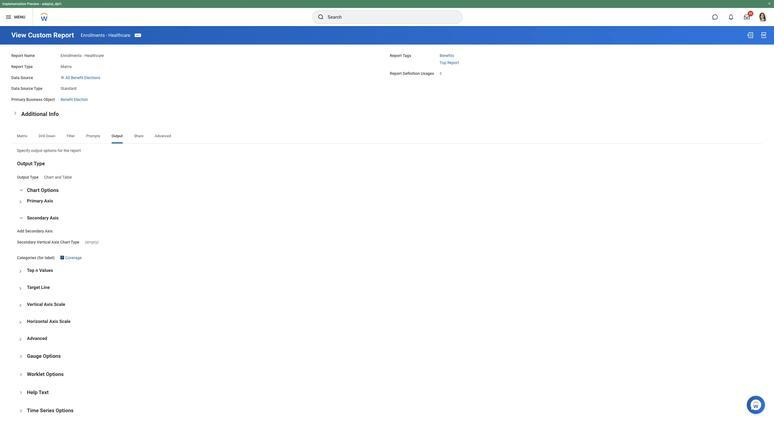 Task type: describe. For each thing, give the bounding box(es) containing it.
menu banner
[[0, 0, 775, 26]]

for
[[58, 148, 63, 153]]

horizontal axis scale button
[[27, 319, 71, 324]]

benefit inside all benefit elections link
[[71, 75, 83, 80]]

gauge options
[[27, 353, 61, 359]]

chart options button
[[27, 187, 59, 193]]

chevron down image for advanced
[[18, 336, 22, 343]]

additional info
[[21, 111, 59, 117]]

options right series
[[56, 408, 74, 414]]

profile logan mcneil image
[[759, 12, 768, 23]]

top for top report
[[440, 60, 447, 65]]

chevron down image for worklet
[[19, 371, 23, 378]]

election
[[74, 97, 88, 102]]

secondary for vertical
[[17, 240, 36, 245]]

prompts
[[86, 134, 100, 138]]

secondary axis
[[27, 215, 59, 221]]

label)
[[45, 256, 55, 260]]

definition
[[403, 71, 420, 76]]

0 vertical spatial matrix
[[61, 64, 72, 69]]

enrollments - healthcare link
[[81, 32, 130, 38]]

(for
[[37, 256, 44, 260]]

help
[[27, 389, 38, 395]]

specify output options for the report
[[17, 148, 81, 153]]

1 vertical spatial vertical
[[27, 302, 43, 307]]

inbox large image
[[745, 14, 751, 20]]

2 output type from the top
[[17, 175, 38, 179]]

benefit election link
[[61, 96, 88, 102]]

report name element
[[61, 50, 104, 58]]

data source type element
[[61, 83, 77, 91]]

view custom report
[[11, 31, 74, 39]]

n
[[36, 268, 38, 273]]

primary axis button
[[27, 198, 53, 204]]

chart and table
[[44, 175, 72, 179]]

help text button
[[27, 389, 49, 395]]

chevron down image for target line
[[18, 285, 22, 292]]

data for data source
[[11, 75, 20, 80]]

data source image
[[61, 75, 64, 80]]

adeptai_dpt1
[[42, 2, 62, 6]]

close environment banner image
[[769, 2, 772, 5]]

axis for primary
[[44, 198, 53, 204]]

horizontal
[[27, 319, 48, 324]]

report for report name
[[11, 53, 23, 58]]

chevron down image for help text
[[19, 389, 23, 396]]

all
[[65, 75, 70, 80]]

target
[[27, 285, 40, 290]]

all benefit elections link
[[65, 74, 101, 80]]

data for data source type
[[11, 86, 20, 91]]

chart for chart and table
[[44, 175, 54, 179]]

report name
[[11, 53, 35, 58]]

view
[[11, 31, 26, 39]]

options
[[43, 148, 57, 153]]

usages
[[421, 71, 434, 76]]

output
[[31, 148, 42, 153]]

type up business
[[34, 86, 42, 91]]

secondary axis button
[[27, 215, 59, 221]]

notifications large image
[[729, 14, 735, 20]]

time series options
[[27, 408, 74, 414]]

(empty)
[[85, 240, 99, 245]]

gauge options button
[[27, 353, 61, 359]]

options for worklet options
[[46, 371, 64, 377]]

object
[[43, 97, 55, 102]]

tab list inside the view custom report main content
[[11, 130, 764, 144]]

coverage link
[[65, 254, 82, 260]]

down
[[46, 134, 55, 138]]

chevron down image for primary axis
[[18, 199, 22, 206]]

business
[[26, 97, 42, 102]]

standard
[[61, 86, 77, 91]]

chart for chart options
[[27, 187, 40, 193]]

healthcare for report name element
[[85, 53, 104, 58]]

type down name
[[24, 64, 33, 69]]

33 button
[[741, 11, 754, 23]]

categories (for label)
[[17, 256, 55, 260]]

vertical inside secondary axis group
[[37, 240, 51, 245]]

search image
[[318, 14, 325, 20]]

add secondary axis
[[17, 229, 53, 234]]

additional info button
[[21, 111, 59, 117]]

line
[[41, 285, 50, 290]]

chevron down image for vertical axis scale
[[18, 302, 22, 309]]

implementation
[[2, 2, 26, 6]]

report tags
[[390, 53, 412, 58]]

- for enrollments - healthcare link
[[106, 32, 107, 38]]

and
[[55, 175, 61, 179]]

5
[[440, 72, 442, 76]]

chevron down image for horizontal
[[18, 319, 22, 326]]

tags
[[403, 53, 412, 58]]

implementation preview -   adeptai_dpt1
[[2, 2, 62, 6]]

1 horizontal spatial advanced
[[155, 134, 171, 138]]

justify image
[[5, 14, 12, 20]]

type down output at the top of page
[[34, 160, 45, 166]]

all benefit elections
[[65, 75, 101, 80]]

secondary for axis
[[27, 215, 49, 221]]

top n values
[[27, 268, 53, 273]]

chevron down image for gauge
[[19, 353, 23, 360]]

specify
[[17, 148, 30, 153]]

chevron down image for chart
[[18, 188, 25, 192]]

1 vertical spatial output
[[17, 160, 33, 166]]

benefits link
[[440, 52, 455, 58]]

axis for vertical
[[44, 302, 53, 307]]

help text
[[27, 389, 49, 395]]

values
[[39, 268, 53, 273]]

name
[[24, 53, 35, 58]]

vertical axis scale button
[[27, 302, 65, 307]]

healthcare for enrollments - healthcare link
[[108, 32, 130, 38]]

gauge
[[27, 353, 42, 359]]

report definition usages
[[390, 71, 434, 76]]

primary business object
[[11, 97, 55, 102]]

options for chart options
[[41, 187, 59, 193]]



Task type: vqa. For each thing, say whether or not it's contained in the screenshot.
1st Over 80% of customers are satisfied. 'element' from left
no



Task type: locate. For each thing, give the bounding box(es) containing it.
enrollments
[[81, 32, 105, 38], [61, 53, 82, 58]]

0 horizontal spatial primary
[[11, 97, 25, 102]]

0 vertical spatial chart
[[44, 175, 54, 179]]

options for gauge options
[[43, 353, 61, 359]]

0 vertical spatial output type
[[17, 160, 45, 166]]

options up primary axis button
[[41, 187, 59, 193]]

axis up the secondary vertical axis chart type
[[45, 229, 53, 234]]

healthcare
[[108, 32, 130, 38], [85, 53, 104, 58]]

chart up primary axis button
[[27, 187, 40, 193]]

tab list containing matrix
[[11, 130, 764, 144]]

matrix element
[[61, 63, 72, 69]]

output type button
[[17, 160, 45, 166]]

report down benefits
[[448, 60, 460, 65]]

view printable version (pdf) image
[[761, 32, 768, 39]]

0 horizontal spatial chart
[[27, 187, 40, 193]]

chevron down image down 'categories'
[[18, 268, 22, 275]]

options right gauge
[[43, 353, 61, 359]]

0 vertical spatial healthcare
[[108, 32, 130, 38]]

1 horizontal spatial -
[[83, 53, 84, 58]]

secondary
[[27, 215, 49, 221], [25, 229, 44, 234], [17, 240, 36, 245]]

chevron down image
[[18, 199, 22, 206], [18, 216, 25, 220], [18, 268, 22, 275], [18, 285, 22, 292], [18, 302, 22, 309], [18, 336, 22, 343], [19, 389, 23, 396]]

scale
[[54, 302, 65, 307], [59, 319, 71, 324]]

enrollments inside report name element
[[61, 53, 82, 58]]

type up coverage link
[[71, 240, 79, 245]]

primary down the data source type
[[11, 97, 25, 102]]

scale for horizontal axis scale
[[59, 319, 71, 324]]

1 vertical spatial data
[[11, 86, 20, 91]]

target line
[[27, 285, 50, 290]]

info
[[49, 111, 59, 117]]

chevron down image left additional
[[13, 110, 17, 117]]

chart inside secondary axis group
[[60, 240, 70, 245]]

axis for horizontal
[[49, 319, 58, 324]]

1 horizontal spatial matrix
[[61, 64, 72, 69]]

1 vertical spatial -
[[106, 32, 107, 38]]

0 vertical spatial primary
[[11, 97, 25, 102]]

view custom report main content
[[0, 26, 775, 423]]

1 vertical spatial healthcare
[[85, 53, 104, 58]]

options
[[41, 187, 59, 193], [43, 353, 61, 359], [46, 371, 64, 377], [56, 408, 74, 414]]

1 vertical spatial enrollments - healthcare
[[61, 53, 104, 58]]

1 horizontal spatial primary
[[27, 198, 43, 204]]

benefit down standard
[[61, 97, 73, 102]]

0 vertical spatial output
[[112, 134, 123, 138]]

1 vertical spatial enrollments
[[61, 53, 82, 58]]

5 button
[[440, 71, 443, 76]]

source for data source type
[[21, 86, 33, 91]]

chevron down image left primary axis button
[[18, 199, 22, 206]]

report up the data source
[[11, 64, 23, 69]]

chart and table element
[[44, 174, 72, 179]]

1 horizontal spatial chart
[[44, 175, 54, 179]]

time
[[27, 408, 39, 414]]

report left the tags
[[390, 53, 402, 58]]

type inside secondary axis group
[[71, 240, 79, 245]]

chevron down image
[[13, 110, 17, 117], [18, 188, 25, 192], [18, 319, 22, 326], [19, 353, 23, 360], [19, 371, 23, 378], [19, 408, 23, 414]]

the
[[64, 148, 69, 153]]

report up "report type"
[[11, 53, 23, 58]]

advanced right share
[[155, 134, 171, 138]]

matrix up 'specify' in the top of the page
[[17, 134, 27, 138]]

0 horizontal spatial advanced
[[27, 336, 47, 341]]

chevron down image left "target"
[[18, 285, 22, 292]]

output type down output at the top of page
[[17, 160, 45, 166]]

chart
[[44, 175, 54, 179], [27, 187, 40, 193], [60, 240, 70, 245]]

0 vertical spatial advanced
[[155, 134, 171, 138]]

worklet options
[[27, 371, 64, 377]]

0 vertical spatial source
[[21, 75, 33, 80]]

chart left and
[[44, 175, 54, 179]]

top down benefits
[[440, 60, 447, 65]]

1 vertical spatial source
[[21, 86, 33, 91]]

2 horizontal spatial -
[[106, 32, 107, 38]]

0 vertical spatial scale
[[54, 302, 65, 307]]

enrollments - healthcare for report name element
[[61, 53, 104, 58]]

2 source from the top
[[21, 86, 33, 91]]

primary for primary axis
[[27, 198, 43, 204]]

data down the data source
[[11, 86, 20, 91]]

0 horizontal spatial -
[[40, 2, 41, 6]]

0 vertical spatial enrollments
[[81, 32, 105, 38]]

Search Workday  search field
[[328, 11, 451, 23]]

2 vertical spatial chart
[[60, 240, 70, 245]]

report for report tags
[[390, 53, 402, 58]]

categories
[[17, 256, 36, 260]]

benefit
[[71, 75, 83, 80], [61, 97, 73, 102]]

chart inside output type group
[[44, 175, 54, 179]]

chevron down image inside secondary axis group
[[18, 216, 25, 220]]

data source
[[11, 75, 33, 80]]

drill down
[[39, 134, 55, 138]]

report
[[70, 148, 81, 153]]

axis up label)
[[52, 240, 59, 245]]

custom
[[28, 31, 52, 39]]

source for data source
[[21, 75, 33, 80]]

secondary vertical axis chart type
[[17, 240, 79, 245]]

output type
[[17, 160, 45, 166], [17, 175, 38, 179]]

0 vertical spatial benefit
[[71, 75, 83, 80]]

enrollments up matrix element
[[61, 53, 82, 58]]

healthcare inside report name element
[[85, 53, 104, 58]]

chevron down image for top n values
[[18, 268, 22, 275]]

data down "report type"
[[11, 75, 20, 80]]

top report link
[[440, 59, 460, 65]]

worklet options button
[[27, 371, 64, 377]]

output left share
[[112, 134, 123, 138]]

chevron down image left advanced button
[[18, 336, 22, 343]]

share
[[134, 134, 144, 138]]

vertical
[[37, 240, 51, 245], [27, 302, 43, 307]]

1 data from the top
[[11, 75, 20, 80]]

primary axis
[[27, 198, 53, 204]]

secondary axis group
[[17, 215, 758, 245]]

chevron down image left chart options button at the top left
[[18, 188, 25, 192]]

primary inside the chart options group
[[27, 198, 43, 204]]

time series options button
[[27, 408, 74, 414]]

categories (for label) image
[[60, 256, 64, 260]]

0 horizontal spatial top
[[27, 268, 34, 273]]

0 horizontal spatial healthcare
[[85, 53, 104, 58]]

filter
[[67, 134, 75, 138]]

chevron down image left horizontal
[[18, 319, 22, 326]]

output type down output type button
[[17, 175, 38, 179]]

series
[[40, 408, 54, 414]]

vertical axis scale
[[27, 302, 65, 307]]

secondary down 'add'
[[17, 240, 36, 245]]

2 vertical spatial secondary
[[17, 240, 36, 245]]

advanced down horizontal
[[27, 336, 47, 341]]

elections
[[84, 75, 101, 80]]

chevron down image left gauge
[[19, 353, 23, 360]]

chart options group
[[17, 187, 758, 346]]

chevron down image left help
[[19, 389, 23, 396]]

chevron down image for additional
[[13, 110, 17, 117]]

top left n
[[27, 268, 34, 273]]

preview
[[27, 2, 39, 6]]

data source type
[[11, 86, 42, 91]]

menu button
[[0, 8, 33, 26]]

0 vertical spatial enrollments - healthcare
[[81, 32, 130, 38]]

enrollments - healthcare
[[81, 32, 130, 38], [61, 53, 104, 58]]

0 vertical spatial data
[[11, 75, 20, 80]]

1 source from the top
[[21, 75, 33, 80]]

chevron down image left time
[[19, 408, 23, 414]]

axis down primary axis button
[[50, 215, 59, 221]]

additional
[[21, 111, 47, 117]]

0 vertical spatial secondary
[[27, 215, 49, 221]]

scale for vertical axis scale
[[54, 302, 65, 307]]

chevron down image left worklet
[[19, 371, 23, 378]]

1 vertical spatial output type
[[17, 175, 38, 179]]

items selected list
[[440, 52, 469, 65]]

report right custom
[[53, 31, 74, 39]]

output type group
[[17, 160, 758, 180]]

top n values button
[[27, 268, 53, 273]]

- inside menu banner
[[40, 2, 41, 6]]

horizontal axis scale
[[27, 319, 71, 324]]

- for report name element
[[83, 53, 84, 58]]

top inside the chart options group
[[27, 268, 34, 273]]

33
[[750, 12, 753, 15]]

top report
[[440, 60, 460, 65]]

report inside 'items selected' "list"
[[448, 60, 460, 65]]

primary down chart options button at the top left
[[27, 198, 43, 204]]

1 horizontal spatial top
[[440, 60, 447, 65]]

drill
[[39, 134, 45, 138]]

type down output type button
[[30, 175, 38, 179]]

chart up the categories (for label) image
[[60, 240, 70, 245]]

menu
[[14, 15, 25, 19]]

report for report type
[[11, 64, 23, 69]]

axis up horizontal axis scale button
[[44, 302, 53, 307]]

benefit inside benefit election link
[[61, 97, 73, 102]]

scale down vertical axis scale
[[59, 319, 71, 324]]

scale up horizontal axis scale button
[[54, 302, 65, 307]]

top
[[440, 60, 447, 65], [27, 268, 34, 273]]

options inside group
[[41, 187, 59, 193]]

report for report definition usages
[[390, 71, 402, 76]]

secondary right 'add'
[[25, 229, 44, 234]]

report left the definition
[[390, 71, 402, 76]]

1 vertical spatial primary
[[27, 198, 43, 204]]

enrollments for report name element
[[61, 53, 82, 58]]

1 vertical spatial advanced
[[27, 336, 47, 341]]

source up the data source type
[[21, 75, 33, 80]]

- inside report name element
[[83, 53, 84, 58]]

2 horizontal spatial chart
[[60, 240, 70, 245]]

type
[[24, 64, 33, 69], [34, 86, 42, 91], [34, 160, 45, 166], [30, 175, 38, 179], [71, 240, 79, 245]]

axis
[[44, 198, 53, 204], [50, 215, 59, 221], [45, 229, 53, 234], [52, 240, 59, 245], [44, 302, 53, 307], [49, 319, 58, 324]]

advanced inside the chart options group
[[27, 336, 47, 341]]

output down 'specify' in the top of the page
[[17, 160, 33, 166]]

axis right horizontal
[[49, 319, 58, 324]]

tab list
[[11, 130, 764, 144]]

1 vertical spatial top
[[27, 268, 34, 273]]

top inside 'items selected' "list"
[[440, 60, 447, 65]]

benefit right all on the top of page
[[71, 75, 83, 80]]

0 horizontal spatial matrix
[[17, 134, 27, 138]]

0 vertical spatial -
[[40, 2, 41, 6]]

matrix up all on the top of page
[[61, 64, 72, 69]]

worklet
[[27, 371, 45, 377]]

1 vertical spatial matrix
[[17, 134, 27, 138]]

coverage
[[65, 256, 82, 260]]

table
[[62, 175, 72, 179]]

source down the data source
[[21, 86, 33, 91]]

vertical down add secondary axis
[[37, 240, 51, 245]]

add
[[17, 229, 24, 234]]

1 vertical spatial benefit
[[61, 97, 73, 102]]

primary
[[11, 97, 25, 102], [27, 198, 43, 204]]

2 vertical spatial -
[[83, 53, 84, 58]]

text
[[39, 389, 49, 395]]

report type
[[11, 64, 33, 69]]

1 output type from the top
[[17, 160, 45, 166]]

options right worklet
[[46, 371, 64, 377]]

output
[[112, 134, 123, 138], [17, 160, 33, 166], [17, 175, 29, 179]]

chevron down image left vertical axis scale "button"
[[18, 302, 22, 309]]

1 horizontal spatial healthcare
[[108, 32, 130, 38]]

2 vertical spatial output
[[17, 175, 29, 179]]

target line button
[[27, 285, 50, 290]]

output down output type button
[[17, 175, 29, 179]]

1 vertical spatial chart
[[27, 187, 40, 193]]

chevron down image for time
[[19, 408, 23, 414]]

benefit election
[[61, 97, 88, 102]]

axis for secondary
[[50, 215, 59, 221]]

chevron down image for secondary axis
[[18, 216, 25, 220]]

primary for primary business object
[[11, 97, 25, 102]]

vertical down "target"
[[27, 302, 43, 307]]

axis down chart options button at the top left
[[44, 198, 53, 204]]

1 vertical spatial secondary
[[25, 229, 44, 234]]

1 vertical spatial scale
[[59, 319, 71, 324]]

secondary up add secondary axis
[[27, 215, 49, 221]]

chevron down image up 'add'
[[18, 216, 25, 220]]

benefits
[[440, 53, 455, 58]]

enrollments up report name element
[[81, 32, 105, 38]]

top for top n values
[[27, 268, 34, 273]]

advanced button
[[27, 336, 47, 341]]

enrollments - healthcare for enrollments - healthcare link
[[81, 32, 130, 38]]

0 vertical spatial top
[[440, 60, 447, 65]]

export to excel image
[[748, 32, 754, 39]]

enrollments for enrollments - healthcare link
[[81, 32, 105, 38]]

matrix
[[61, 64, 72, 69], [17, 134, 27, 138]]

0 vertical spatial vertical
[[37, 240, 51, 245]]

chart options
[[27, 187, 59, 193]]

2 data from the top
[[11, 86, 20, 91]]



